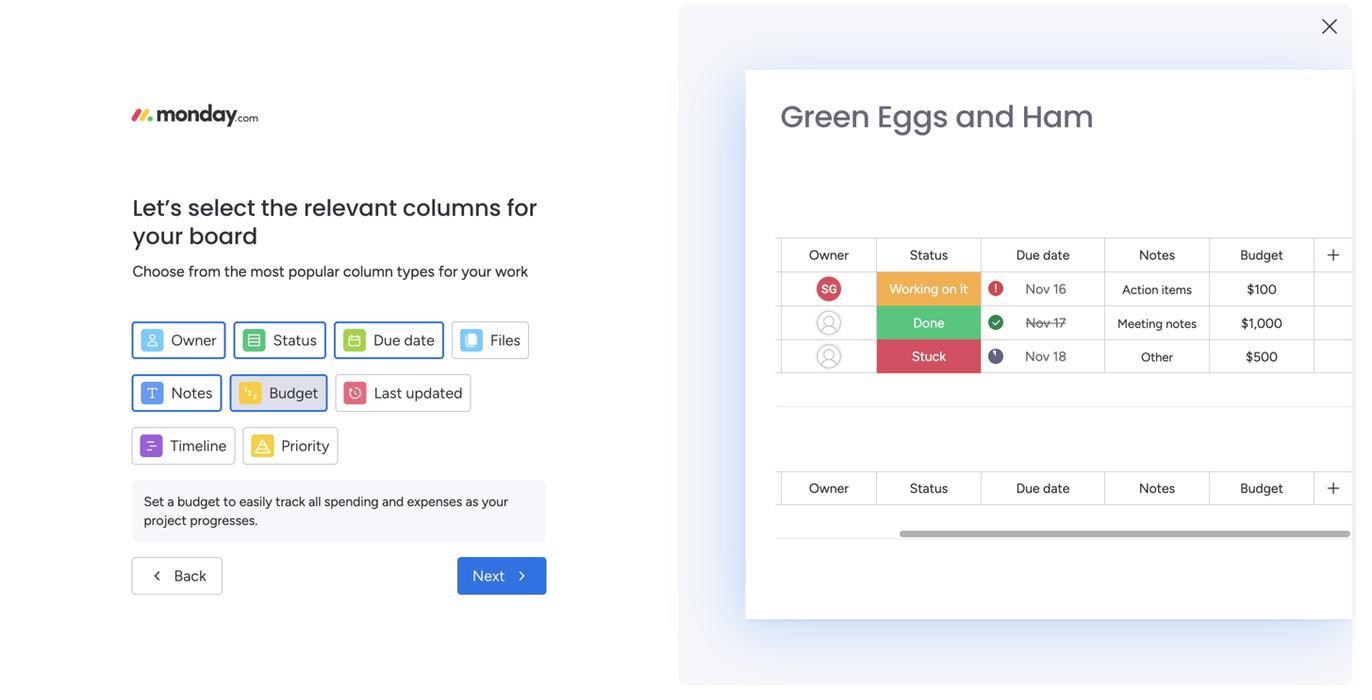 Task type: vqa. For each thing, say whether or not it's contained in the screenshot.
Change Email Address link
yes



Task type: describe. For each thing, give the bounding box(es) containing it.
component image
[[315, 412, 332, 429]]

app
[[1206, 333, 1233, 350]]

all
[[309, 494, 321, 510]]

undefined column icon image for last updated
[[344, 382, 367, 405]]

update feed (inbox)
[[318, 488, 475, 508]]

enable desktop notifications link
[[1074, 259, 1328, 280]]

the for most
[[224, 263, 247, 281]]

columns
[[403, 192, 501, 224]]

a
[[167, 494, 174, 510]]

public board image
[[315, 382, 336, 403]]

v2 user feedback image
[[1061, 108, 1075, 129]]

join this workspace to create content.
[[33, 312, 207, 349]]

next button
[[457, 558, 547, 595]]

status inside button
[[273, 332, 317, 350]]

address
[[992, 10, 1041, 27]]

choose
[[133, 263, 185, 281]]

>
[[452, 414, 460, 430]]

sam green image
[[1304, 45, 1334, 75]]

resend email link
[[803, 10, 887, 27]]

ready-
[[1057, 615, 1101, 633]]

made
[[1101, 615, 1138, 633]]

back
[[174, 567, 206, 585]]

notes button
[[132, 375, 222, 412]]

0 vertical spatial status
[[910, 247, 948, 263]]

last updated button
[[335, 375, 471, 412]]

members
[[1169, 285, 1228, 302]]

templates image image
[[1062, 445, 1311, 575]]

work management > main workspace
[[339, 414, 559, 430]]

email for change email address
[[955, 10, 988, 27]]

2 vertical spatial due date
[[1017, 481, 1070, 497]]

give
[[1082, 110, 1111, 127]]

0 vertical spatial notes
[[1139, 247, 1176, 263]]

popular
[[288, 263, 340, 281]]

0 vertical spatial date
[[1044, 247, 1070, 263]]

create
[[169, 312, 207, 328]]

undefined column icon image for files
[[460, 329, 483, 352]]

your inside let's select the relevant columns for your board
[[133, 221, 183, 252]]

workspace inside join this workspace to create content.
[[86, 312, 150, 328]]

browse workspaces button
[[13, 181, 188, 211]]

most
[[250, 263, 285, 281]]

confirm
[[362, 10, 411, 27]]

templates inside boost your workflow in minutes with ready-made templates
[[1142, 615, 1210, 633]]

install
[[1092, 333, 1130, 350]]

files button
[[452, 322, 529, 359]]

browse workspaces
[[22, 188, 139, 204]]

green
[[781, 96, 870, 138]]

your inside boost your workflow in minutes with ready-made templates
[[1100, 593, 1130, 611]]

content.
[[96, 333, 145, 349]]

apps image
[[1150, 51, 1169, 70]]

open update feed (inbox) image
[[292, 487, 314, 509]]

track
[[276, 494, 305, 510]]

last updated
[[374, 384, 463, 402]]

in
[[1199, 593, 1211, 611]]

your
[[1141, 237, 1170, 254]]

join
[[143, 381, 165, 397]]

owner button
[[132, 322, 226, 359]]

expenses
[[407, 494, 463, 510]]

notifications image
[[1025, 51, 1044, 70]]

change
[[902, 10, 951, 27]]

circle o image
[[1074, 263, 1086, 277]]

request to join button
[[68, 374, 173, 404]]

let's
[[133, 192, 182, 224]]

0 vertical spatial owner
[[809, 247, 849, 263]]

please
[[318, 10, 359, 27]]

install our mobile app link
[[1074, 331, 1328, 353]]

from
[[188, 263, 221, 281]]

explore templates button
[[1057, 647, 1317, 685]]

status button
[[234, 322, 326, 359]]

request to join
[[75, 381, 165, 397]]

next
[[472, 567, 505, 585]]

1 email from the left
[[447, 10, 480, 27]]

profile
[[1159, 309, 1199, 326]]

enable
[[1092, 261, 1135, 278]]

2 vertical spatial owner
[[809, 481, 849, 497]]

logo image
[[132, 104, 258, 127]]

files
[[490, 332, 521, 350]]

0 horizontal spatial work
[[339, 414, 367, 430]]

column
[[343, 263, 393, 281]]

notifications
[[1195, 261, 1277, 278]]

0
[[489, 490, 498, 506]]

owner inside button
[[171, 332, 217, 350]]

relevant
[[304, 192, 397, 224]]

resend
[[803, 10, 850, 27]]

ham
[[1022, 96, 1094, 138]]

your right types
[[462, 263, 492, 281]]

install our mobile app
[[1092, 333, 1233, 350]]

management
[[397, 383, 488, 401]]

invite team members (0/1) link
[[1092, 283, 1328, 305]]

visited
[[391, 192, 444, 213]]

address:
[[483, 10, 536, 27]]

desktop
[[1139, 261, 1191, 278]]

0 vertical spatial due
[[1017, 247, 1040, 263]]

upload your photo
[[1092, 237, 1211, 254]]

set a budget to easily track all spending and expenses as your project progresses.
[[144, 494, 508, 529]]

timeline
[[170, 437, 227, 455]]

workflow
[[1134, 593, 1196, 611]]

give feedback
[[1082, 110, 1174, 127]]

inbox image
[[1067, 51, 1086, 70]]

feedback
[[1115, 110, 1174, 127]]



Task type: locate. For each thing, give the bounding box(es) containing it.
2 vertical spatial date
[[1044, 481, 1070, 497]]

upload
[[1092, 237, 1138, 254]]

due
[[1017, 247, 1040, 263], [374, 332, 401, 350], [1017, 481, 1040, 497]]

1 horizontal spatial work
[[495, 263, 528, 281]]

0 vertical spatial for
[[507, 192, 537, 224]]

for right types
[[439, 263, 458, 281]]

email right change
[[955, 10, 988, 27]]

to inside button
[[128, 381, 140, 397]]

your up choose
[[133, 221, 183, 252]]

choose from the most popular column types for your work
[[133, 263, 528, 281]]

close recently visited image
[[292, 192, 314, 214]]

1 horizontal spatial workspace
[[495, 414, 559, 430]]

with
[[1273, 593, 1302, 611]]

2 vertical spatial due
[[1017, 481, 1040, 497]]

circle o image
[[1074, 239, 1086, 253], [1074, 335, 1086, 349]]

0 horizontal spatial the
[[224, 263, 247, 281]]

your inside set a budget to easily track all spending and expenses as your project progresses.
[[482, 494, 508, 510]]

management
[[371, 414, 449, 430]]

2 horizontal spatial undefined column icon image
[[460, 329, 483, 352]]

complete profile link
[[1092, 307, 1328, 329]]

2 vertical spatial notes
[[1139, 481, 1176, 497]]

1 horizontal spatial undefined column icon image
[[344, 382, 367, 405]]

1 horizontal spatial the
[[261, 192, 298, 224]]

2 vertical spatial budget
[[1241, 481, 1284, 497]]

due date
[[1017, 247, 1070, 263], [374, 332, 435, 350], [1017, 481, 1070, 497]]

0 vertical spatial due date
[[1017, 247, 1070, 263]]

for right columns
[[507, 192, 537, 224]]

1 circle o image from the top
[[1074, 239, 1086, 253]]

undefined column icon image inside 'last updated' button
[[344, 382, 367, 405]]

2 vertical spatial status
[[910, 481, 948, 497]]

select
[[188, 192, 255, 224]]

for inside let's select the relevant columns for your board
[[507, 192, 537, 224]]

project
[[144, 513, 187, 529]]

to for workspace
[[153, 312, 166, 328]]

the for relevant
[[261, 192, 298, 224]]

spending
[[324, 494, 379, 510]]

1 vertical spatial undefined column icon image
[[344, 382, 367, 405]]

work up the files
[[495, 263, 528, 281]]

to left create
[[153, 312, 166, 328]]

1 vertical spatial owner
[[171, 332, 217, 350]]

project management
[[342, 383, 488, 401]]

and right spending
[[382, 494, 404, 510]]

timeline button
[[132, 427, 235, 465]]

minutes
[[1215, 593, 1269, 611]]

templates down workflow
[[1142, 615, 1210, 633]]

email for resend email
[[854, 10, 887, 27]]

your right as
[[482, 494, 508, 510]]

0 horizontal spatial for
[[439, 263, 458, 281]]

1 horizontal spatial email
[[854, 10, 887, 27]]

help image
[[1238, 51, 1257, 70]]

the right select
[[261, 192, 298, 224]]

1 horizontal spatial to
[[153, 312, 166, 328]]

status
[[910, 247, 948, 263], [273, 332, 317, 350], [910, 481, 948, 497]]

1 vertical spatial due
[[374, 332, 401, 350]]

0 horizontal spatial undefined column icon image
[[251, 435, 274, 458]]

2 circle o image from the top
[[1074, 335, 1086, 349]]

2 horizontal spatial to
[[223, 494, 236, 510]]

workspace right the main
[[495, 414, 559, 430]]

undefined column icon image for priority
[[251, 435, 274, 458]]

2 horizontal spatial email
[[955, 10, 988, 27]]

resend email
[[803, 10, 887, 27]]

request
[[75, 381, 124, 397]]

as
[[466, 494, 479, 510]]

due date inside button
[[374, 332, 435, 350]]

0 vertical spatial templates
[[1142, 615, 1210, 633]]

let's select the relevant columns for your board
[[133, 192, 537, 252]]

0 vertical spatial undefined column icon image
[[460, 329, 483, 352]]

0 vertical spatial budget
[[1241, 247, 1284, 263]]

to inside join this workspace to create content.
[[153, 312, 166, 328]]

team
[[1131, 285, 1165, 302]]

set
[[144, 494, 164, 510]]

email left address:
[[447, 10, 480, 27]]

progresses.
[[190, 513, 258, 529]]

0 vertical spatial workspace
[[86, 312, 150, 328]]

undefined column icon image right "public board" image at the left bottom of the page
[[344, 382, 367, 405]]

2 email from the left
[[854, 10, 887, 27]]

1 vertical spatial status
[[273, 332, 317, 350]]

workspace up content.
[[86, 312, 150, 328]]

1 vertical spatial date
[[404, 332, 435, 350]]

explore templates
[[1126, 657, 1248, 675]]

1 vertical spatial the
[[224, 263, 247, 281]]

board
[[189, 221, 258, 252]]

1 vertical spatial due date
[[374, 332, 435, 350]]

your right confirm on the left top of page
[[415, 10, 443, 27]]

and inside set a budget to easily track all spending and expenses as your project progresses.
[[382, 494, 404, 510]]

to left join
[[128, 381, 140, 397]]

0 horizontal spatial to
[[128, 381, 140, 397]]

email
[[447, 10, 480, 27], [854, 10, 887, 27], [955, 10, 988, 27]]

browse
[[22, 188, 65, 204]]

easily
[[239, 494, 272, 510]]

1 horizontal spatial for
[[507, 192, 537, 224]]

circle o image inside the install our mobile app link
[[1074, 335, 1086, 349]]

undefined column icon image inside files button
[[460, 329, 483, 352]]

templates
[[1142, 615, 1210, 633], [1180, 657, 1248, 675]]

1 vertical spatial workspace
[[495, 414, 559, 430]]

undefined column icon image left the files
[[460, 329, 483, 352]]

your up made
[[1100, 593, 1130, 611]]

1 vertical spatial budget
[[269, 384, 318, 402]]

0 vertical spatial and
[[956, 96, 1015, 138]]

undefined column icon image
[[460, 329, 483, 352], [344, 382, 367, 405], [251, 435, 274, 458]]

1 vertical spatial for
[[439, 263, 458, 281]]

1 horizontal spatial and
[[956, 96, 1015, 138]]

templates inside button
[[1180, 657, 1248, 675]]

circle o image for install
[[1074, 335, 1086, 349]]

budget
[[177, 494, 220, 510]]

search everything image
[[1196, 51, 1215, 70]]

to
[[153, 312, 166, 328], [128, 381, 140, 397], [223, 494, 236, 510]]

1 vertical spatial templates
[[1180, 657, 1248, 675]]

undefined column icon image left priority
[[251, 435, 274, 458]]

feed
[[379, 488, 415, 508]]

recently visited
[[318, 192, 444, 213]]

2 vertical spatial undefined column icon image
[[251, 435, 274, 458]]

notes inside 'button'
[[171, 384, 213, 402]]

please confirm your email address: samiamgreeneggsnham27@gmail.com
[[318, 10, 785, 27]]

1 vertical spatial work
[[339, 414, 367, 430]]

join
[[33, 312, 58, 328]]

templates right explore
[[1180, 657, 1248, 675]]

our
[[1133, 333, 1157, 350]]

1 vertical spatial circle o image
[[1074, 335, 1086, 349]]

samiamgreeneggsnham27@gmail.com
[[540, 10, 785, 27]]

change email address
[[902, 10, 1041, 27]]

due date button
[[334, 322, 444, 359]]

circle o image inside upload your photo "link"
[[1074, 239, 1086, 253]]

workspaces
[[69, 188, 139, 204]]

1 vertical spatial and
[[382, 494, 404, 510]]

budget inside budget button
[[269, 384, 318, 402]]

boost
[[1057, 593, 1096, 611]]

and right eggs
[[956, 96, 1015, 138]]

budget
[[1241, 247, 1284, 263], [269, 384, 318, 402], [1241, 481, 1284, 497]]

circle o image up circle o icon
[[1074, 239, 1086, 253]]

to for budget
[[223, 494, 236, 510]]

the right the from
[[224, 263, 247, 281]]

2 vertical spatial to
[[223, 494, 236, 510]]

enable desktop notifications
[[1092, 261, 1277, 278]]

undefined column icon image inside priority button
[[251, 435, 274, 458]]

0 vertical spatial work
[[495, 263, 528, 281]]

project
[[342, 383, 393, 401]]

1 vertical spatial notes
[[171, 384, 213, 402]]

work
[[495, 263, 528, 281], [339, 414, 367, 430]]

date inside button
[[404, 332, 435, 350]]

3 email from the left
[[955, 10, 988, 27]]

the inside let's select the relevant columns for your board
[[261, 192, 298, 224]]

1 vertical spatial to
[[128, 381, 140, 397]]

upload your photo link
[[1074, 235, 1328, 256]]

workspace
[[86, 312, 150, 328], [495, 414, 559, 430]]

0 horizontal spatial email
[[447, 10, 480, 27]]

to inside set a budget to easily track all spending and expenses as your project progresses.
[[223, 494, 236, 510]]

owner
[[809, 247, 849, 263], [171, 332, 217, 350], [809, 481, 849, 497]]

0 vertical spatial the
[[261, 192, 298, 224]]

mobile
[[1160, 333, 1203, 350]]

boost your workflow in minutes with ready-made templates
[[1057, 593, 1302, 633]]

budget button
[[230, 375, 328, 412]]

last
[[374, 384, 402, 402]]

0 horizontal spatial and
[[382, 494, 404, 510]]

0 vertical spatial to
[[153, 312, 166, 328]]

priority button
[[243, 427, 338, 465]]

to up progresses.
[[223, 494, 236, 510]]

updated
[[406, 384, 463, 402]]

photo
[[1173, 237, 1211, 254]]

eggs
[[877, 96, 948, 138]]

0 vertical spatial circle o image
[[1074, 239, 1086, 253]]

due inside button
[[374, 332, 401, 350]]

change email address link
[[902, 10, 1041, 27]]

(inbox)
[[419, 488, 475, 508]]

email right resend
[[854, 10, 887, 27]]

invite
[[1092, 285, 1128, 302]]

explore
[[1126, 657, 1176, 675]]

work right component 'icon'
[[339, 414, 367, 430]]

circle o image for upload
[[1074, 239, 1086, 253]]

this
[[62, 312, 83, 328]]

notes
[[1139, 247, 1176, 263], [171, 384, 213, 402], [1139, 481, 1176, 497]]

invite members image
[[1109, 51, 1127, 70]]

Search in workspace field
[[40, 225, 158, 247]]

0 horizontal spatial workspace
[[86, 312, 150, 328]]

circle o image left the install
[[1074, 335, 1086, 349]]

complete
[[1092, 309, 1155, 326]]



